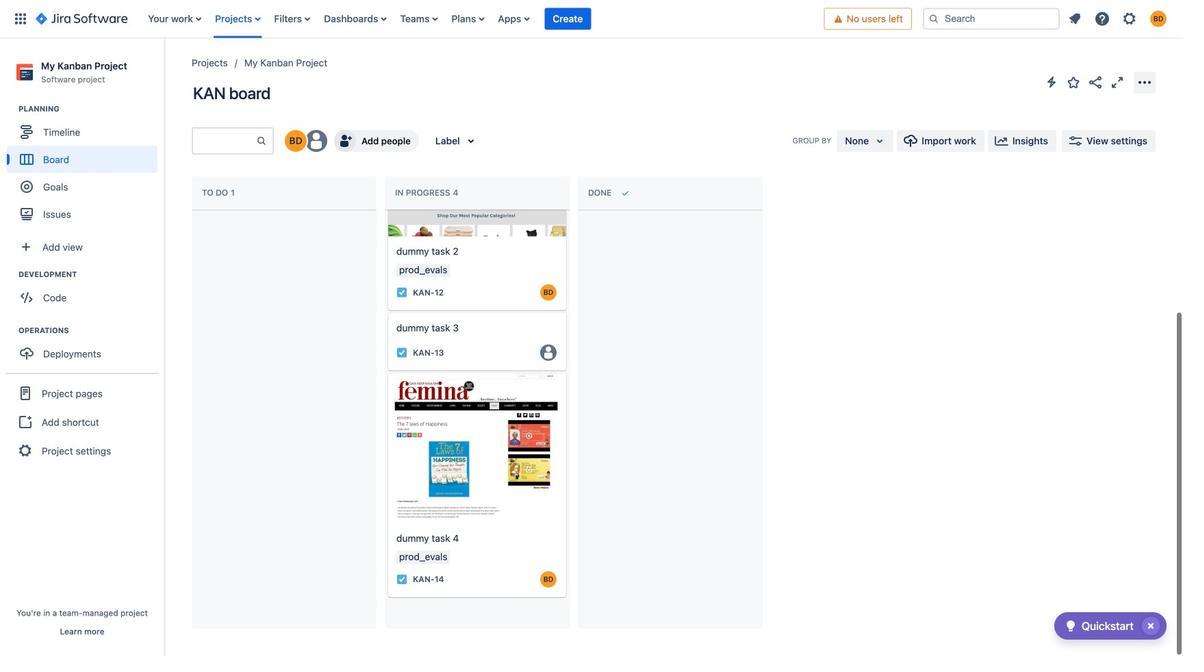 Task type: locate. For each thing, give the bounding box(es) containing it.
search image
[[929, 13, 940, 24]]

1 vertical spatial heading
[[18, 269, 164, 280]]

jira software image
[[36, 11, 128, 27], [36, 11, 128, 27]]

check image
[[1063, 618, 1079, 635]]

star kan board image
[[1066, 74, 1082, 91]]

1 task image from the top
[[397, 287, 408, 298]]

None search field
[[923, 8, 1060, 30]]

heading for development image
[[18, 269, 164, 280]]

banner
[[0, 0, 1184, 38]]

0 vertical spatial create issue image
[[379, 304, 395, 320]]

task image
[[397, 287, 408, 298], [397, 348, 408, 358], [397, 574, 408, 585]]

0 vertical spatial heading
[[18, 104, 164, 115]]

2 vertical spatial task image
[[397, 574, 408, 585]]

1 horizontal spatial list
[[1063, 7, 1175, 31]]

import image
[[903, 133, 919, 149]]

dismiss quickstart image
[[1140, 616, 1162, 638]]

sidebar element
[[0, 38, 164, 657]]

0 vertical spatial task image
[[397, 287, 408, 298]]

1 vertical spatial create issue image
[[379, 364, 395, 380]]

2 vertical spatial heading
[[18, 325, 164, 336]]

in progress element
[[395, 188, 461, 198]]

1 vertical spatial task image
[[397, 348, 408, 358]]

3 heading from the top
[[18, 325, 164, 336]]

heading
[[18, 104, 164, 115], [18, 269, 164, 280], [18, 325, 164, 336]]

list
[[141, 0, 824, 38], [1063, 7, 1175, 31]]

2 create issue image from the top
[[379, 364, 395, 380]]

Search field
[[923, 8, 1060, 30]]

list item
[[545, 0, 591, 38]]

development image
[[2, 267, 18, 283]]

2 heading from the top
[[18, 269, 164, 280]]

1 heading from the top
[[18, 104, 164, 115]]

help image
[[1094, 11, 1111, 27]]

operations image
[[2, 323, 18, 339]]

create issue image
[[379, 304, 395, 320], [379, 364, 395, 380]]

group
[[7, 104, 164, 232], [7, 269, 164, 316], [7, 325, 164, 372], [5, 373, 159, 471]]

heading for operations icon
[[18, 325, 164, 336]]

to do element
[[202, 188, 238, 198]]

group for planning icon
[[7, 104, 164, 232]]

appswitcher icon image
[[12, 11, 29, 27]]

primary element
[[8, 0, 824, 38]]

goal image
[[21, 181, 33, 193]]



Task type: describe. For each thing, give the bounding box(es) containing it.
automations menu button icon image
[[1044, 74, 1060, 90]]

add people image
[[337, 133, 353, 149]]

enter full screen image
[[1110, 74, 1126, 91]]

your profile and settings image
[[1151, 11, 1167, 27]]

more actions image
[[1137, 74, 1153, 91]]

heading for planning icon
[[18, 104, 164, 115]]

notifications image
[[1067, 11, 1084, 27]]

settings image
[[1122, 11, 1138, 27]]

planning image
[[2, 101, 18, 117]]

0 horizontal spatial list
[[141, 0, 824, 38]]

2 task image from the top
[[397, 348, 408, 358]]

3 task image from the top
[[397, 574, 408, 585]]

1 create issue image from the top
[[379, 304, 395, 320]]

view settings image
[[1068, 133, 1084, 149]]

group for operations icon
[[7, 325, 164, 372]]

Search this board text field
[[193, 129, 256, 153]]

group for development image
[[7, 269, 164, 316]]

sidebar navigation image
[[149, 55, 179, 82]]



Task type: vqa. For each thing, say whether or not it's contained in the screenshot.
expand image to the bottom
no



